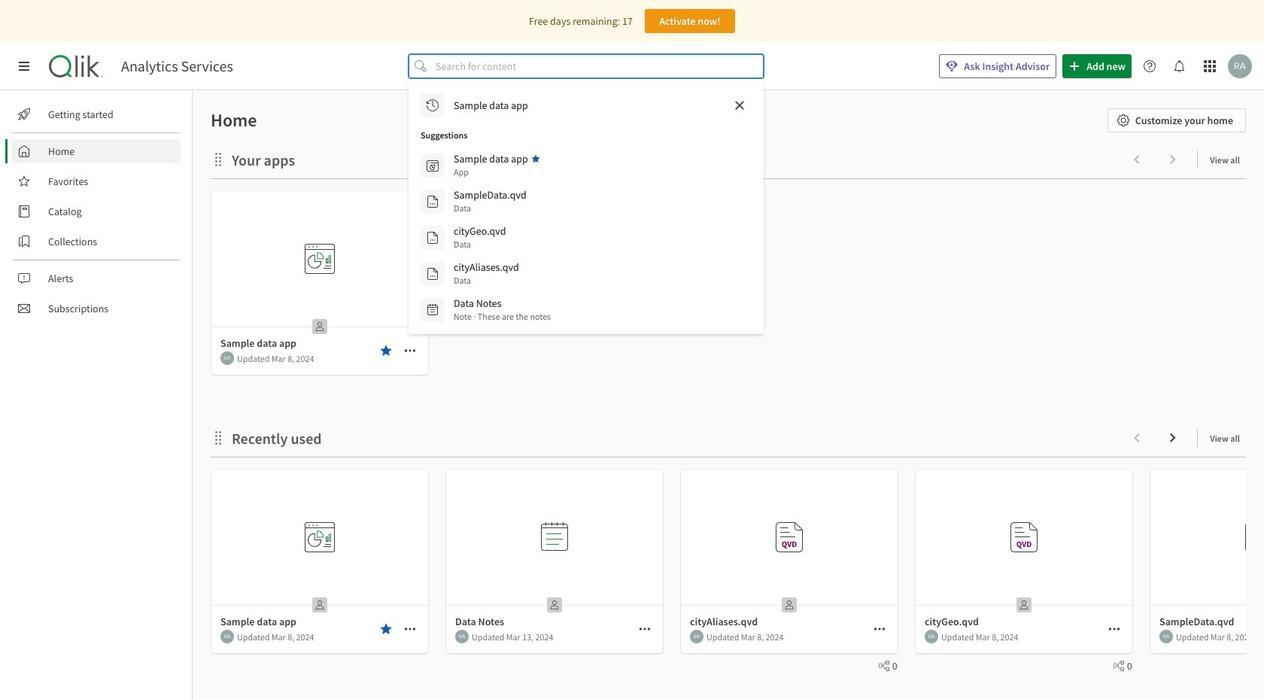 Task type: vqa. For each thing, say whether or not it's contained in the screenshot.
Tile view Icon
no



Task type: describe. For each thing, give the bounding box(es) containing it.
more actions image
[[874, 623, 886, 635]]

cityaliases.qvd element
[[454, 260, 519, 274]]

move collection image
[[211, 152, 226, 167]]

sampledata.qvd element
[[454, 188, 527, 202]]

data notes element
[[454, 297, 502, 310]]

Search for content text field
[[433, 54, 764, 78]]

these are the notes element
[[454, 310, 551, 324]]

remove from favorites image
[[380, 623, 392, 635]]



Task type: locate. For each thing, give the bounding box(es) containing it.
1 horizontal spatial ruby anderson image
[[925, 630, 939, 644]]

2 horizontal spatial ruby anderson image
[[1229, 54, 1253, 78]]

citygeo.qvd element
[[454, 224, 506, 238]]

move collection image
[[211, 430, 226, 445]]

ruby anderson image
[[1229, 54, 1253, 78], [221, 630, 234, 644], [925, 630, 939, 644]]

list box
[[415, 87, 758, 328]]

ruby anderson element
[[221, 352, 234, 365], [221, 630, 234, 644], [455, 630, 469, 644], [690, 630, 704, 644], [925, 630, 939, 644], [1160, 630, 1174, 644]]

ruby anderson image
[[221, 352, 234, 365], [455, 630, 469, 644], [690, 630, 704, 644], [1160, 630, 1174, 644]]

analytics services element
[[121, 57, 233, 75]]

more actions image for remove from favorites image
[[404, 345, 416, 357]]

sample data app element
[[454, 152, 528, 166]]

0 horizontal spatial ruby anderson image
[[221, 630, 234, 644]]

more actions image
[[404, 345, 416, 357], [404, 623, 416, 635], [639, 623, 651, 635]]

remove from favorites image
[[380, 345, 392, 357]]

close sidebar menu image
[[18, 60, 30, 72]]

more actions image for remove from favorites icon
[[404, 623, 416, 635]]

main content
[[187, 90, 1265, 699]]

navigation pane element
[[0, 96, 192, 327]]



